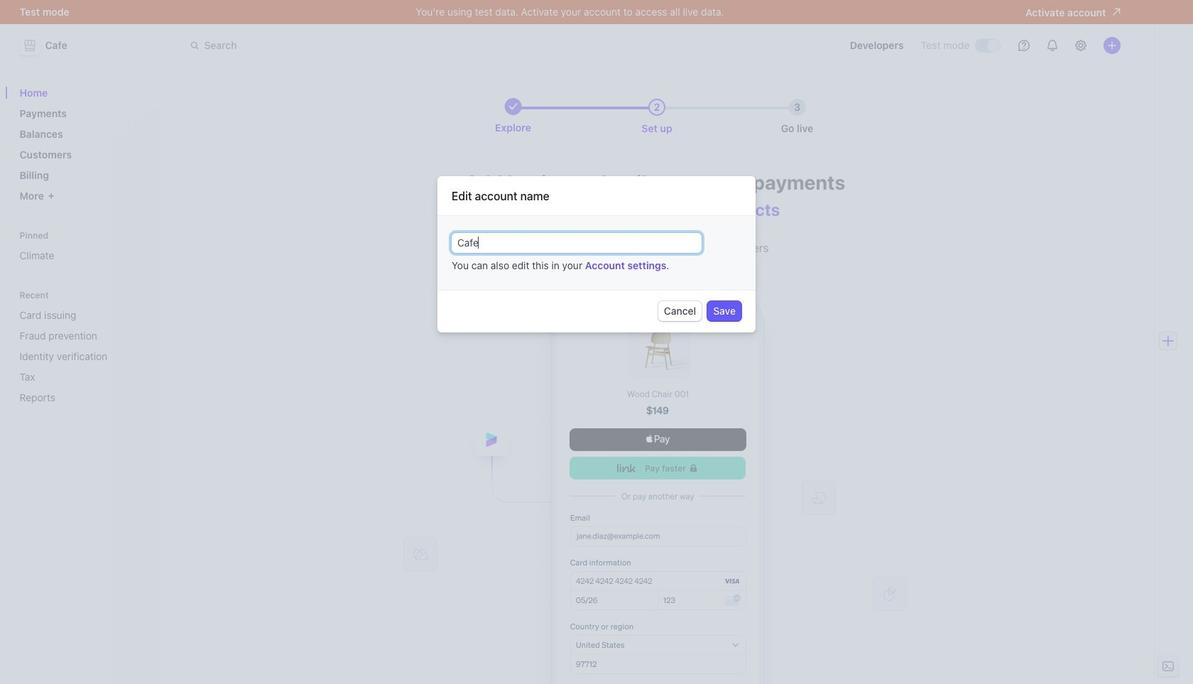 Task type: locate. For each thing, give the bounding box(es) containing it.
None search field
[[181, 32, 582, 59]]

core navigation links element
[[14, 81, 153, 207]]

recent element
[[14, 290, 153, 409], [14, 303, 153, 409]]

svg image
[[603, 244, 612, 252]]



Task type: vqa. For each thing, say whether or not it's contained in the screenshot.
. Useful to reconcile Stripe payouts against your bank statements.
no



Task type: describe. For each thing, give the bounding box(es) containing it.
1 recent element from the top
[[14, 290, 153, 409]]

pinned element
[[14, 230, 153, 267]]

2 recent element from the top
[[14, 303, 153, 409]]



